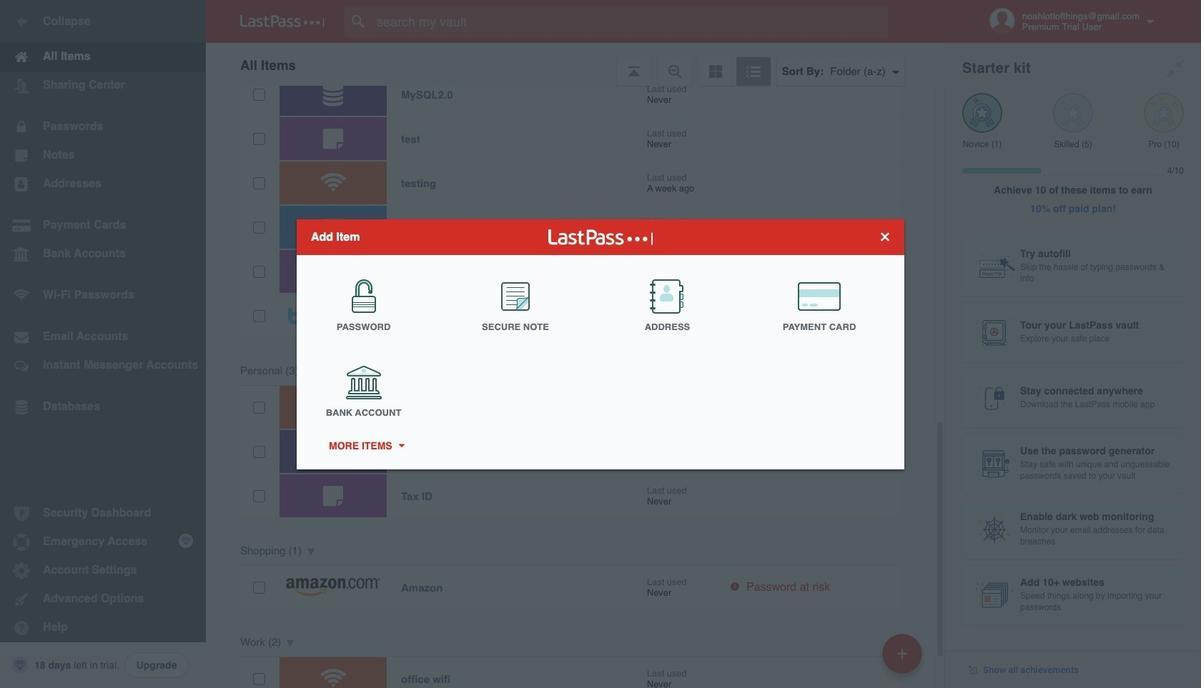 Task type: locate. For each thing, give the bounding box(es) containing it.
caret right image
[[396, 444, 406, 448]]

new item image
[[897, 649, 907, 659]]

Search search field
[[345, 6, 916, 37]]

dialog
[[297, 219, 904, 469]]

vault options navigation
[[206, 43, 945, 86]]



Task type: describe. For each thing, give the bounding box(es) containing it.
new item navigation
[[877, 630, 931, 689]]

main navigation navigation
[[0, 0, 206, 689]]

lastpass image
[[240, 15, 325, 28]]

search my vault text field
[[345, 6, 916, 37]]



Task type: vqa. For each thing, say whether or not it's contained in the screenshot.
Caret Right icon
yes



